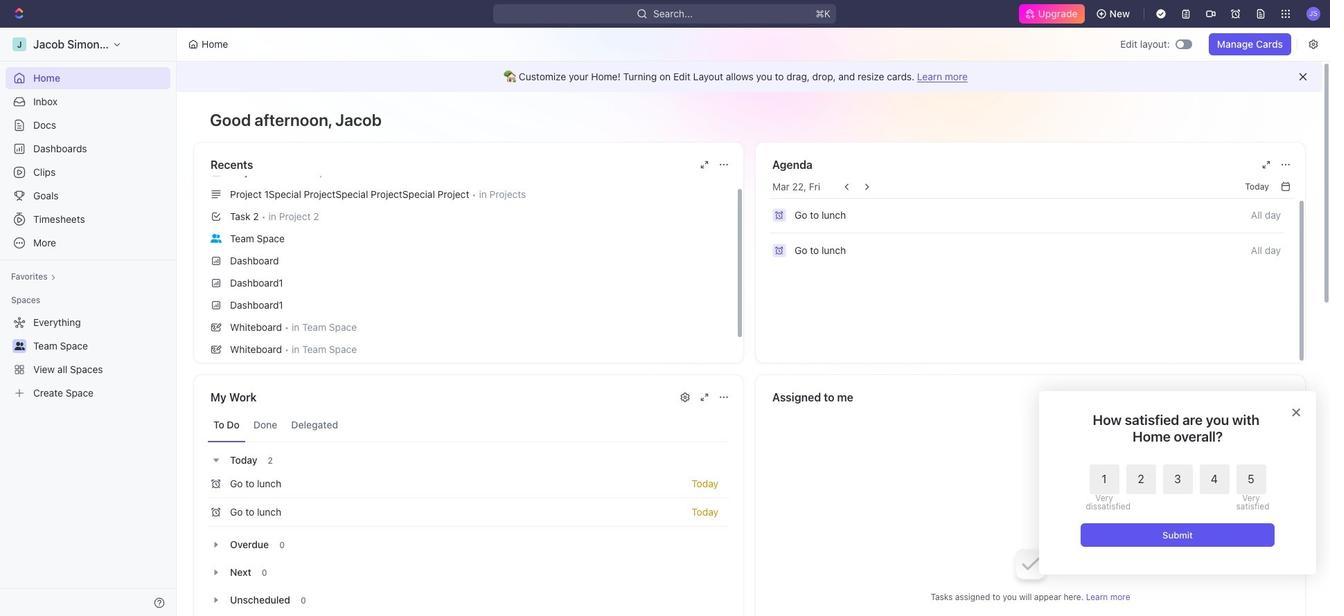 Task type: describe. For each thing, give the bounding box(es) containing it.
sidebar navigation
[[0, 28, 179, 617]]

user group image inside tree
[[14, 342, 25, 351]]



Task type: locate. For each thing, give the bounding box(es) containing it.
option group
[[1086, 465, 1266, 511]]

tree
[[6, 312, 170, 405]]

alert
[[177, 62, 1323, 92]]

1 vertical spatial user group image
[[14, 342, 25, 351]]

user group image
[[211, 234, 222, 243], [14, 342, 25, 351]]

0 vertical spatial user group image
[[211, 234, 222, 243]]

dialog
[[1039, 392, 1317, 575]]

0 horizontal spatial user group image
[[14, 342, 25, 351]]

1 horizontal spatial user group image
[[211, 234, 222, 243]]

tab list
[[208, 409, 730, 443]]

tree inside sidebar navigation
[[6, 312, 170, 405]]

jacob simon's workspace, , element
[[12, 37, 26, 51]]



Task type: vqa. For each thing, say whether or not it's contained in the screenshot.
Lists button
no



